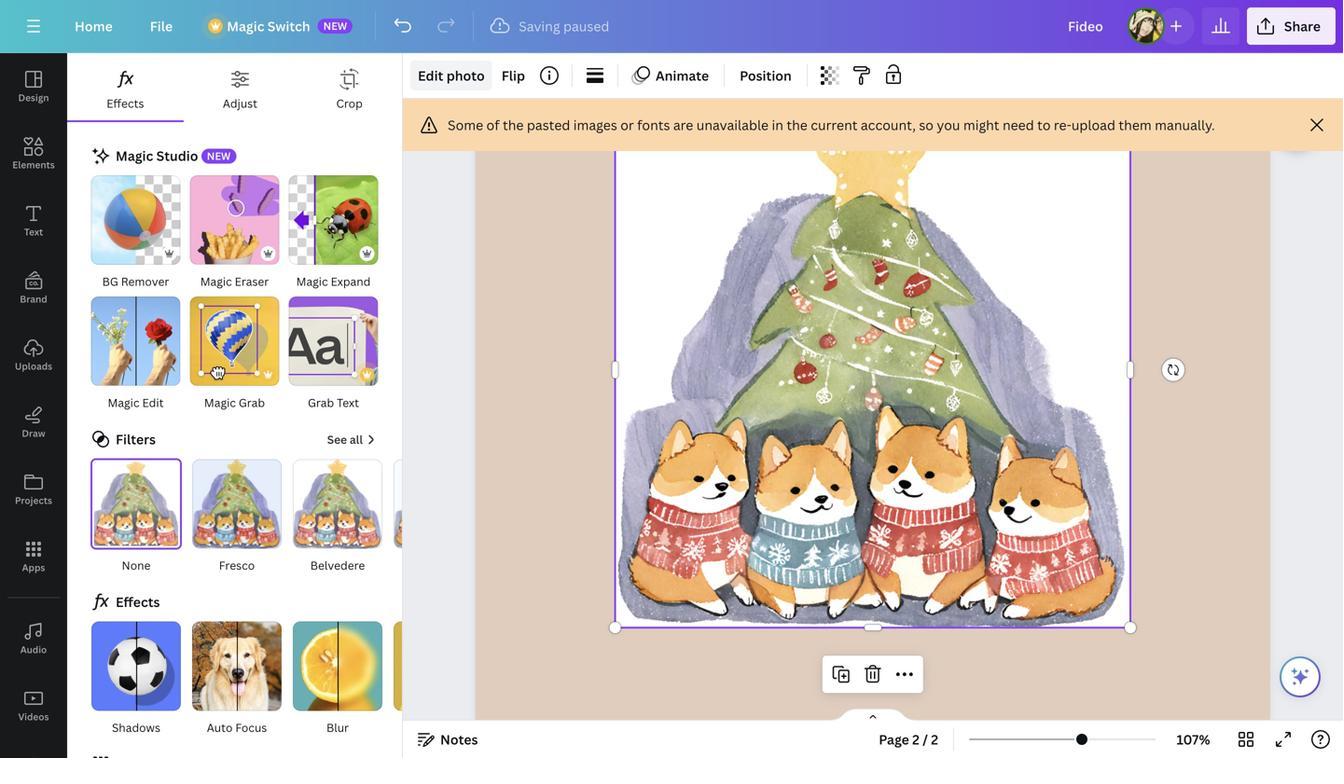Task type: vqa. For each thing, say whether or not it's contained in the screenshot.
Get started in Canva Presentation
no



Task type: locate. For each thing, give the bounding box(es) containing it.
flip
[[502, 67, 525, 84]]

magic
[[227, 17, 265, 35], [116, 147, 153, 165], [200, 274, 232, 289], [296, 274, 328, 289], [108, 395, 140, 411], [204, 395, 236, 411]]

design button
[[0, 53, 67, 120]]

might
[[964, 116, 1000, 134]]

0 horizontal spatial new
[[207, 149, 231, 163]]

2
[[913, 731, 920, 749], [932, 731, 939, 749]]

some
[[448, 116, 484, 134]]

to
[[1038, 116, 1051, 134]]

adjust button
[[184, 53, 297, 120]]

1 horizontal spatial new
[[324, 19, 347, 33]]

magic edit button
[[90, 296, 182, 413]]

magic inside main menu bar
[[227, 17, 265, 35]]

new right switch
[[324, 19, 347, 33]]

share
[[1285, 17, 1322, 35]]

page 2 / 2
[[879, 731, 939, 749]]

1 vertical spatial edit
[[142, 395, 164, 411]]

magic switch
[[227, 17, 310, 35]]

1 vertical spatial new
[[207, 149, 231, 163]]

effects up magic studio new
[[107, 96, 144, 111]]

none button
[[90, 459, 183, 577]]

brand button
[[0, 255, 67, 322]]

edit
[[418, 67, 444, 84], [142, 395, 164, 411]]

new inside main menu bar
[[324, 19, 347, 33]]

1 horizontal spatial grab
[[308, 395, 334, 411]]

magic eraser
[[200, 274, 269, 289]]

magic up the filters in the left of the page
[[108, 395, 140, 411]]

effects
[[107, 96, 144, 111], [116, 594, 160, 612]]

studio
[[156, 147, 198, 165]]

magic for magic eraser
[[200, 274, 232, 289]]

the right of
[[503, 116, 524, 134]]

flip button
[[494, 61, 533, 91]]

1 grab from the left
[[239, 395, 265, 411]]

fresco button
[[190, 459, 284, 577]]

saving paused status
[[482, 15, 619, 37]]

shadows button
[[90, 621, 183, 739]]

apps button
[[0, 524, 67, 591]]

saving
[[519, 17, 561, 35]]

projects button
[[0, 456, 67, 524]]

0 horizontal spatial text
[[24, 226, 43, 238]]

2 left /
[[913, 731, 920, 749]]

in
[[772, 116, 784, 134]]

grab text button
[[288, 296, 379, 413]]

brand
[[20, 293, 47, 306]]

current
[[811, 116, 858, 134]]

0 horizontal spatial grab
[[239, 395, 265, 411]]

0 horizontal spatial 2
[[913, 731, 920, 749]]

2 grab from the left
[[308, 395, 334, 411]]

0 horizontal spatial the
[[503, 116, 524, 134]]

1 horizontal spatial edit
[[418, 67, 444, 84]]

grab left the grab text
[[239, 395, 265, 411]]

upload
[[1072, 116, 1116, 134]]

photo
[[447, 67, 485, 84]]

0 horizontal spatial edit
[[142, 395, 164, 411]]

edit left photo at left
[[418, 67, 444, 84]]

1 vertical spatial text
[[337, 395, 359, 411]]

bg remover button
[[90, 175, 182, 292]]

0 vertical spatial text
[[24, 226, 43, 238]]

the
[[503, 116, 524, 134], [787, 116, 808, 134]]

focus
[[235, 721, 267, 736]]

belvedere
[[311, 558, 365, 574]]

2 right /
[[932, 731, 939, 749]]

design
[[18, 91, 49, 104]]

edit inside button
[[142, 395, 164, 411]]

magic right magic edit at the left of the page
[[204, 395, 236, 411]]

unavailable
[[697, 116, 769, 134]]

1 horizontal spatial text
[[337, 395, 359, 411]]

107% button
[[1164, 725, 1225, 755]]

edit photo button
[[411, 61, 493, 91]]

new right studio
[[207, 149, 231, 163]]

magic left studio
[[116, 147, 153, 165]]

so
[[920, 116, 934, 134]]

Design title text field
[[1054, 7, 1121, 45]]

1 horizontal spatial 2
[[932, 731, 939, 749]]

magic left the expand
[[296, 274, 328, 289]]

eraser
[[235, 274, 269, 289]]

filters
[[116, 431, 156, 448]]

position button
[[733, 61, 800, 91]]

edit up the filters in the left of the page
[[142, 395, 164, 411]]

grab up see
[[308, 395, 334, 411]]

magic expand
[[296, 274, 371, 289]]

magic studio new
[[116, 147, 231, 165]]

are
[[674, 116, 694, 134]]

magic left switch
[[227, 17, 265, 35]]

grab inside magic grab button
[[239, 395, 265, 411]]

0 vertical spatial new
[[324, 19, 347, 33]]

belvedere button
[[291, 459, 385, 577]]

magic left "eraser"
[[200, 274, 232, 289]]

need
[[1003, 116, 1035, 134]]

animate button
[[626, 61, 717, 91]]

new inside magic studio new
[[207, 149, 231, 163]]

home
[[75, 17, 113, 35]]

them
[[1119, 116, 1152, 134]]

elements
[[12, 159, 55, 171]]

switch
[[268, 17, 310, 35]]

see all button
[[325, 429, 380, 451]]

0 vertical spatial edit
[[418, 67, 444, 84]]

show pages image
[[829, 708, 918, 723]]

side panel tab list
[[0, 53, 67, 759]]

0 vertical spatial effects
[[107, 96, 144, 111]]

file button
[[135, 7, 188, 45]]

effects down none
[[116, 594, 160, 612]]

magic for magic studio new
[[116, 147, 153, 165]]

crop button
[[297, 53, 402, 120]]

blur
[[327, 721, 349, 736]]

1 horizontal spatial the
[[787, 116, 808, 134]]

text inside "button"
[[24, 226, 43, 238]]

page
[[879, 731, 910, 749]]

account,
[[861, 116, 916, 134]]

magic for magic switch
[[227, 17, 265, 35]]

uploads button
[[0, 322, 67, 389]]

new
[[324, 19, 347, 33], [207, 149, 231, 163]]

paused
[[564, 17, 610, 35]]

text up brand button
[[24, 226, 43, 238]]

auto focus
[[207, 721, 267, 736]]

text up see all
[[337, 395, 359, 411]]

some of the pasted images or fonts are unavailable in the current account, so you might need to re-upload them manually.
[[448, 116, 1216, 134]]

fresco
[[219, 558, 255, 574]]

the right in
[[787, 116, 808, 134]]

see all
[[327, 432, 363, 448]]

magic for magic edit
[[108, 395, 140, 411]]

grab
[[239, 395, 265, 411], [308, 395, 334, 411]]



Task type: describe. For each thing, give the bounding box(es) containing it.
uploads
[[15, 360, 52, 373]]

audio
[[20, 644, 47, 657]]

2 2 from the left
[[932, 731, 939, 749]]

manually.
[[1156, 116, 1216, 134]]

bg
[[102, 274, 118, 289]]

pasted
[[527, 116, 571, 134]]

crop
[[336, 96, 363, 111]]

/
[[923, 731, 929, 749]]

or
[[621, 116, 634, 134]]

position
[[740, 67, 792, 84]]

2 the from the left
[[787, 116, 808, 134]]

elements button
[[0, 120, 67, 188]]

magic grab
[[204, 395, 265, 411]]

apps
[[22, 562, 45, 574]]

projects
[[15, 495, 52, 507]]

all
[[350, 432, 363, 448]]

effects inside button
[[107, 96, 144, 111]]

adjust
[[223, 96, 258, 111]]

effects button
[[67, 53, 184, 120]]

page 2 / 2 button
[[872, 725, 946, 755]]

canva assistant image
[[1290, 666, 1312, 689]]

duotone button
[[392, 621, 485, 739]]

duotone
[[415, 721, 462, 736]]

share button
[[1248, 7, 1337, 45]]

1 the from the left
[[503, 116, 524, 134]]

edit inside dropdown button
[[418, 67, 444, 84]]

videos
[[18, 711, 49, 724]]

107%
[[1177, 731, 1211, 749]]

you
[[937, 116, 961, 134]]

draw button
[[0, 389, 67, 456]]

1 vertical spatial effects
[[116, 594, 160, 612]]

notes
[[441, 731, 478, 749]]

remover
[[121, 274, 169, 289]]

magic eraser button
[[189, 175, 280, 292]]

magic edit
[[108, 395, 164, 411]]

draw
[[22, 427, 45, 440]]

text inside button
[[337, 395, 359, 411]]

1 2 from the left
[[913, 731, 920, 749]]

see
[[327, 432, 347, 448]]

animate
[[656, 67, 709, 84]]

videos button
[[0, 673, 67, 740]]

blur button
[[291, 621, 385, 739]]

none
[[122, 558, 151, 574]]

grab text
[[308, 395, 359, 411]]

grab inside grab text button
[[308, 395, 334, 411]]

saving paused
[[519, 17, 610, 35]]

auto focus button
[[190, 621, 284, 739]]

shadows
[[112, 721, 161, 736]]

text button
[[0, 188, 67, 255]]

re-
[[1055, 116, 1072, 134]]

magic for magic expand
[[296, 274, 328, 289]]

audio button
[[0, 606, 67, 673]]

edit photo
[[418, 67, 485, 84]]

magic expand button
[[288, 175, 379, 292]]

main menu bar
[[0, 0, 1344, 53]]

images
[[574, 116, 618, 134]]

notes button
[[411, 725, 486, 755]]

home link
[[60, 7, 128, 45]]

expand
[[331, 274, 371, 289]]

fonts
[[638, 116, 671, 134]]

bg remover
[[102, 274, 169, 289]]

magic grab button
[[189, 296, 280, 413]]

magic for magic grab
[[204, 395, 236, 411]]

of
[[487, 116, 500, 134]]



